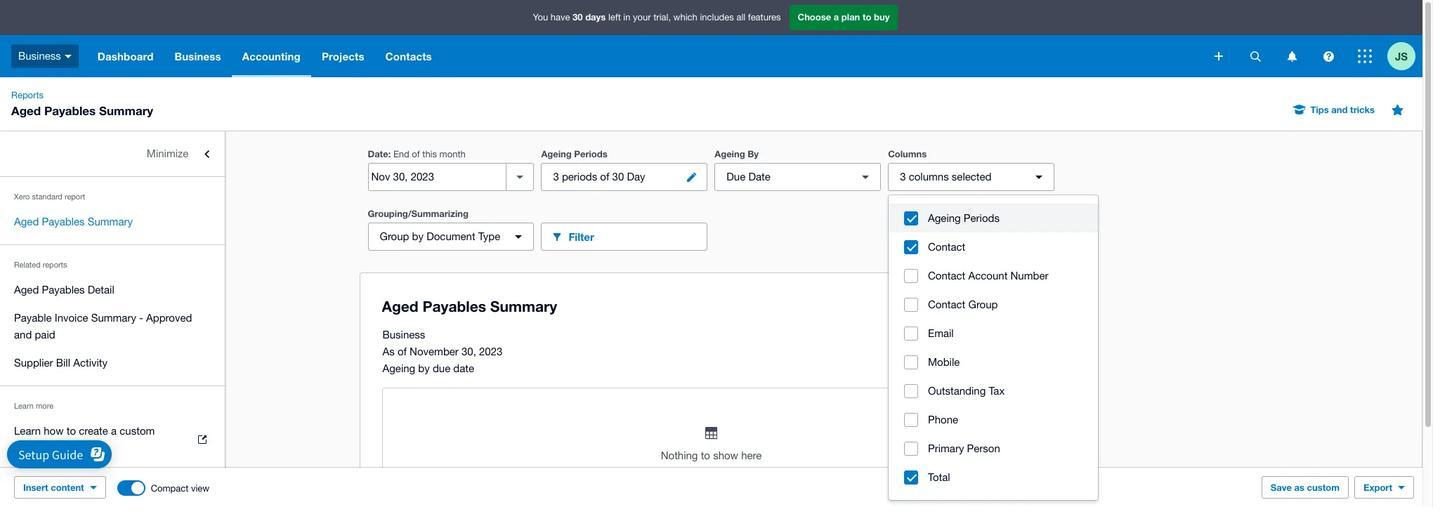 Task type: describe. For each thing, give the bounding box(es) containing it.
paid
[[35, 329, 55, 341]]

selected
[[952, 171, 992, 183]]

contact for contact
[[928, 241, 966, 253]]

choose
[[798, 11, 832, 23]]

show
[[713, 450, 739, 462]]

your
[[633, 12, 651, 23]]

xero
[[14, 193, 30, 201]]

1 horizontal spatial report
[[65, 193, 85, 201]]

more
[[957, 231, 983, 243]]

0 vertical spatial ageing periods
[[541, 148, 608, 160]]

left
[[609, 12, 621, 23]]

number
[[1011, 270, 1049, 282]]

2 business button from the left
[[164, 35, 232, 77]]

ageing up periods
[[541, 148, 572, 160]]

total button
[[889, 463, 1099, 492]]

xero standard report
[[14, 193, 85, 201]]

due date button
[[715, 163, 881, 191]]

minimize
[[147, 148, 189, 160]]

plan
[[842, 11, 861, 23]]

total
[[928, 472, 951, 484]]

contact account number
[[928, 270, 1049, 282]]

js
[[1396, 50, 1409, 62]]

Select end date field
[[369, 164, 506, 190]]

payables inside reports aged payables summary
[[44, 103, 96, 118]]

by inside popup button
[[412, 231, 424, 242]]

a inside 'learn how to create a custom report'
[[111, 425, 117, 437]]

phone button
[[889, 406, 1099, 434]]

grouping/summarizing
[[368, 208, 469, 219]]

3 for 3 periods of 30 day
[[553, 171, 559, 183]]

save as custom button
[[1262, 477, 1350, 499]]

2 vertical spatial to
[[701, 450, 711, 462]]

0 vertical spatial a
[[834, 11, 839, 23]]

learn for learn more
[[14, 402, 34, 410]]

november
[[410, 346, 459, 358]]

list box containing ageing periods
[[889, 195, 1099, 500]]

contact account number button
[[889, 261, 1099, 290]]

activity
[[73, 357, 108, 369]]

group containing ageing periods
[[889, 195, 1099, 500]]

contacts button
[[375, 35, 443, 77]]

aged payables summary
[[14, 216, 133, 228]]

navigation containing dashboard
[[87, 35, 1205, 77]]

summary for invoice
[[91, 312, 136, 324]]

columns
[[889, 148, 927, 160]]

2023
[[479, 346, 503, 358]]

save as custom
[[1271, 482, 1340, 493]]

insert content
[[23, 482, 84, 493]]

standard
[[32, 193, 62, 201]]

30 inside button
[[613, 171, 624, 183]]

related
[[14, 261, 41, 269]]

tips
[[1311, 104, 1330, 115]]

list of convenience dates image
[[506, 163, 534, 191]]

of for business as of november 30, 2023 ageing by due date
[[398, 346, 407, 358]]

:
[[388, 148, 391, 160]]

content
[[51, 482, 84, 493]]

mobile button
[[889, 348, 1099, 377]]

due
[[727, 171, 746, 183]]

projects button
[[311, 35, 375, 77]]

accounting button
[[232, 35, 311, 77]]

save
[[1271, 482, 1292, 493]]

due date
[[727, 171, 771, 183]]

aged inside reports aged payables summary
[[11, 103, 41, 118]]

view
[[191, 483, 210, 494]]

day
[[627, 171, 646, 183]]

1 svg image from the left
[[1251, 51, 1261, 61]]

to inside 'learn how to create a custom report'
[[67, 425, 76, 437]]

create
[[79, 425, 108, 437]]

30,
[[462, 346, 476, 358]]

insert content button
[[14, 477, 106, 499]]

detail
[[88, 284, 114, 296]]

filter button
[[541, 223, 708, 251]]

primary person button
[[889, 434, 1099, 463]]

filter
[[569, 230, 594, 243]]

as
[[383, 346, 395, 358]]

0 horizontal spatial business
[[18, 50, 61, 62]]

account
[[969, 270, 1008, 282]]

ageing inside "business as of november 30, 2023 ageing by due date"
[[383, 363, 416, 375]]

features
[[748, 12, 781, 23]]

custom inside 'learn how to create a custom report'
[[120, 425, 155, 437]]

0 horizontal spatial date
[[368, 148, 388, 160]]

related reports
[[14, 261, 67, 269]]

days
[[586, 11, 606, 23]]

email button
[[889, 319, 1099, 348]]

dashboard
[[98, 50, 154, 63]]

3 columns selected
[[900, 171, 992, 183]]

type
[[479, 231, 501, 242]]

contact group button
[[889, 290, 1099, 319]]

remove from favorites image
[[1384, 96, 1412, 124]]

ageing periods button
[[889, 204, 1099, 233]]

more
[[36, 402, 53, 410]]

business inside "business as of november 30, 2023 ageing by due date"
[[383, 329, 425, 341]]

2 svg image from the left
[[1288, 51, 1297, 61]]

contact button
[[889, 233, 1099, 261]]

primary person
[[928, 443, 1001, 455]]

by inside "business as of november 30, 2023 ageing by due date"
[[418, 363, 430, 375]]

outstanding tax
[[928, 385, 1005, 397]]

-
[[139, 312, 143, 324]]

payables for summary
[[42, 216, 85, 228]]

30 inside banner
[[573, 11, 583, 23]]



Task type: locate. For each thing, give the bounding box(es) containing it.
0 vertical spatial by
[[412, 231, 424, 242]]

of inside 3 periods of 30 day button
[[600, 171, 610, 183]]

this
[[423, 149, 437, 160]]

1 horizontal spatial business
[[175, 50, 221, 63]]

2 contact from the top
[[928, 270, 966, 282]]

learn
[[14, 402, 34, 410], [14, 425, 41, 437]]

1 vertical spatial by
[[418, 363, 430, 375]]

1 vertical spatial of
[[600, 171, 610, 183]]

payables down the xero standard report
[[42, 216, 85, 228]]

contact up contact group
[[928, 270, 966, 282]]

report up aged payables summary
[[65, 193, 85, 201]]

payable invoice summary - approved and paid link
[[0, 304, 225, 349]]

0 horizontal spatial and
[[14, 329, 32, 341]]

invoice
[[55, 312, 88, 324]]

banner
[[0, 0, 1423, 77]]

0 vertical spatial custom
[[120, 425, 155, 437]]

0 horizontal spatial of
[[398, 346, 407, 358]]

which
[[674, 12, 698, 23]]

30 left day
[[613, 171, 624, 183]]

1 vertical spatial contact
[[928, 270, 966, 282]]

svg image
[[1251, 51, 1261, 61], [1288, 51, 1297, 61]]

aged inside aged payables summary link
[[14, 216, 39, 228]]

includes
[[700, 12, 734, 23]]

1 horizontal spatial custom
[[1308, 482, 1340, 493]]

supplier
[[14, 357, 53, 369]]

0 vertical spatial summary
[[99, 103, 153, 118]]

js button
[[1388, 35, 1423, 77]]

1 horizontal spatial date
[[749, 171, 771, 183]]

more button
[[937, 223, 992, 251]]

a right create
[[111, 425, 117, 437]]

end
[[394, 149, 410, 160]]

1 horizontal spatial svg image
[[1288, 51, 1297, 61]]

ageing periods inside ageing periods button
[[928, 212, 1000, 224]]

compact
[[151, 483, 189, 494]]

1 horizontal spatial business button
[[164, 35, 232, 77]]

contact up email
[[928, 299, 966, 311]]

0 horizontal spatial a
[[111, 425, 117, 437]]

by down grouping/summarizing on the top of page
[[412, 231, 424, 242]]

of right periods
[[600, 171, 610, 183]]

periods up more
[[964, 212, 1000, 224]]

of for 3 periods of 30 day
[[600, 171, 610, 183]]

1 vertical spatial aged
[[14, 216, 39, 228]]

2 3 from the left
[[900, 171, 906, 183]]

1 horizontal spatial a
[[834, 11, 839, 23]]

0 horizontal spatial report
[[14, 442, 42, 454]]

0 vertical spatial periods
[[574, 148, 608, 160]]

aged for aged payables summary
[[14, 216, 39, 228]]

contact inside button
[[928, 299, 966, 311]]

3 inside 3 periods of 30 day button
[[553, 171, 559, 183]]

0 horizontal spatial group
[[380, 231, 409, 242]]

1 horizontal spatial to
[[701, 450, 711, 462]]

0 horizontal spatial 3
[[553, 171, 559, 183]]

summary inside reports aged payables summary
[[99, 103, 153, 118]]

Report title field
[[378, 291, 1035, 323]]

group by document type button
[[368, 223, 534, 251]]

ageing by
[[715, 148, 759, 160]]

bill
[[56, 357, 70, 369]]

group inside popup button
[[380, 231, 409, 242]]

0 vertical spatial of
[[412, 149, 420, 160]]

to
[[863, 11, 872, 23], [67, 425, 76, 437], [701, 450, 711, 462]]

1 horizontal spatial of
[[412, 149, 420, 160]]

0 horizontal spatial 30
[[573, 11, 583, 23]]

summary inside payable invoice summary - approved and paid
[[91, 312, 136, 324]]

have
[[551, 12, 570, 23]]

1 horizontal spatial ageing periods
[[928, 212, 1000, 224]]

group inside button
[[969, 299, 998, 311]]

supplier bill activity
[[14, 357, 108, 369]]

2 horizontal spatial to
[[863, 11, 872, 23]]

1 learn from the top
[[14, 402, 34, 410]]

nothing to show here
[[661, 450, 762, 462]]

custom
[[120, 425, 155, 437], [1308, 482, 1340, 493]]

nothing
[[661, 450, 698, 462]]

1 horizontal spatial 3
[[900, 171, 906, 183]]

ageing
[[541, 148, 572, 160], [715, 148, 745, 160], [928, 212, 961, 224], [383, 363, 416, 375]]

1 horizontal spatial group
[[969, 299, 998, 311]]

reports link
[[6, 89, 49, 103]]

in
[[624, 12, 631, 23]]

learn inside 'learn how to create a custom report'
[[14, 425, 41, 437]]

1 vertical spatial date
[[749, 171, 771, 183]]

1 vertical spatial custom
[[1308, 482, 1340, 493]]

2 vertical spatial summary
[[91, 312, 136, 324]]

aged for aged payables detail
[[14, 284, 39, 296]]

and right tips at the top right
[[1332, 104, 1348, 115]]

group down account on the right of page
[[969, 299, 998, 311]]

update button
[[1001, 223, 1055, 251]]

3 periods of 30 day button
[[541, 163, 708, 191]]

of right as
[[398, 346, 407, 358]]

30 right have
[[573, 11, 583, 23]]

1 vertical spatial to
[[67, 425, 76, 437]]

0 horizontal spatial svg image
[[1251, 51, 1261, 61]]

tips and tricks button
[[1286, 98, 1384, 121]]

custom inside button
[[1308, 482, 1340, 493]]

0 vertical spatial 30
[[573, 11, 583, 23]]

of inside date : end of this month
[[412, 149, 420, 160]]

and inside payable invoice summary - approved and paid
[[14, 329, 32, 341]]

2 horizontal spatial of
[[600, 171, 610, 183]]

0 horizontal spatial periods
[[574, 148, 608, 160]]

payables down reports link
[[44, 103, 96, 118]]

0 horizontal spatial to
[[67, 425, 76, 437]]

ageing down as
[[383, 363, 416, 375]]

document
[[427, 231, 476, 242]]

1 vertical spatial periods
[[964, 212, 1000, 224]]

0 vertical spatial group
[[380, 231, 409, 242]]

accounting
[[242, 50, 301, 63]]

0 vertical spatial report
[[65, 193, 85, 201]]

date left end
[[368, 148, 388, 160]]

contact for contact account number
[[928, 270, 966, 282]]

tricks
[[1351, 104, 1375, 115]]

0 vertical spatial aged
[[11, 103, 41, 118]]

aged payables summary link
[[0, 208, 225, 236]]

1 horizontal spatial periods
[[964, 212, 1000, 224]]

export
[[1364, 482, 1393, 493]]

1 vertical spatial report
[[14, 442, 42, 454]]

1 vertical spatial 30
[[613, 171, 624, 183]]

payables down the reports
[[42, 284, 85, 296]]

custom right as in the bottom of the page
[[1308, 482, 1340, 493]]

contact
[[928, 241, 966, 253], [928, 270, 966, 282], [928, 299, 966, 311]]

1 3 from the left
[[553, 171, 559, 183]]

banner containing js
[[0, 0, 1423, 77]]

group
[[889, 195, 1099, 500]]

3 for 3 columns selected
[[900, 171, 906, 183]]

ageing periods up periods
[[541, 148, 608, 160]]

date right due
[[749, 171, 771, 183]]

of
[[412, 149, 420, 160], [600, 171, 610, 183], [398, 346, 407, 358]]

0 vertical spatial to
[[863, 11, 872, 23]]

contact for contact group
[[928, 299, 966, 311]]

2 vertical spatial payables
[[42, 284, 85, 296]]

0 horizontal spatial business button
[[0, 35, 87, 77]]

summary up minimize button
[[99, 103, 153, 118]]

periods up 3 periods of 30 day
[[574, 148, 608, 160]]

of inside "business as of november 30, 2023 ageing by due date"
[[398, 346, 407, 358]]

business button
[[0, 35, 87, 77], [164, 35, 232, 77]]

and inside "tips and tricks" button
[[1332, 104, 1348, 115]]

ageing left by
[[715, 148, 745, 160]]

1 contact from the top
[[928, 241, 966, 253]]

3
[[553, 171, 559, 183], [900, 171, 906, 183]]

you have 30 days left in your trial, which includes all features
[[533, 11, 781, 23]]

and down payable
[[14, 329, 32, 341]]

0 horizontal spatial custom
[[120, 425, 155, 437]]

buy
[[874, 11, 890, 23]]

dashboard link
[[87, 35, 164, 77]]

1 business button from the left
[[0, 35, 87, 77]]

trial,
[[654, 12, 671, 23]]

learn more
[[14, 402, 53, 410]]

1 horizontal spatial 30
[[613, 171, 624, 183]]

tax
[[989, 385, 1005, 397]]

to right how
[[67, 425, 76, 437]]

group by document type
[[380, 231, 501, 242]]

payable
[[14, 312, 52, 324]]

2 horizontal spatial business
[[383, 329, 425, 341]]

aged payables detail
[[14, 284, 114, 296]]

0 horizontal spatial ageing periods
[[541, 148, 608, 160]]

periods
[[574, 148, 608, 160], [964, 212, 1000, 224]]

reports
[[43, 261, 67, 269]]

ageing up more
[[928, 212, 961, 224]]

3 contact from the top
[[928, 299, 966, 311]]

2 learn from the top
[[14, 425, 41, 437]]

insert
[[23, 482, 48, 493]]

2 vertical spatial of
[[398, 346, 407, 358]]

to left buy
[[863, 11, 872, 23]]

date inside popup button
[[749, 171, 771, 183]]

1 vertical spatial and
[[14, 329, 32, 341]]

1 vertical spatial group
[[969, 299, 998, 311]]

month
[[440, 149, 466, 160]]

group
[[380, 231, 409, 242], [969, 299, 998, 311]]

aged inside aged payables detail link
[[14, 284, 39, 296]]

minimize button
[[0, 140, 225, 168]]

30
[[573, 11, 583, 23], [613, 171, 624, 183]]

here
[[742, 450, 762, 462]]

aged down related
[[14, 284, 39, 296]]

summary
[[99, 103, 153, 118], [88, 216, 133, 228], [91, 312, 136, 324]]

ageing inside button
[[928, 212, 961, 224]]

2 vertical spatial contact
[[928, 299, 966, 311]]

report up insert
[[14, 442, 42, 454]]

export button
[[1355, 477, 1415, 499]]

business inside navigation
[[175, 50, 221, 63]]

0 vertical spatial date
[[368, 148, 388, 160]]

svg image
[[1359, 49, 1373, 63], [1324, 51, 1334, 61], [1215, 52, 1224, 60], [65, 55, 72, 58]]

list box
[[889, 195, 1099, 500]]

outstanding tax button
[[889, 377, 1099, 406]]

report inside 'learn how to create a custom report'
[[14, 442, 42, 454]]

contact up "contact account number"
[[928, 241, 966, 253]]

periods inside button
[[964, 212, 1000, 224]]

a
[[834, 11, 839, 23], [111, 425, 117, 437]]

a left plan
[[834, 11, 839, 23]]

1 vertical spatial ageing periods
[[928, 212, 1000, 224]]

due
[[433, 363, 451, 375]]

1 vertical spatial a
[[111, 425, 117, 437]]

summary down minimize button
[[88, 216, 133, 228]]

1 vertical spatial summary
[[88, 216, 133, 228]]

ageing periods up more
[[928, 212, 1000, 224]]

1 vertical spatial learn
[[14, 425, 41, 437]]

reports
[[11, 90, 44, 101]]

to left show
[[701, 450, 711, 462]]

mobile
[[928, 356, 960, 368]]

1 vertical spatial payables
[[42, 216, 85, 228]]

by
[[412, 231, 424, 242], [418, 363, 430, 375]]

payables for detail
[[42, 284, 85, 296]]

3 left periods
[[553, 171, 559, 183]]

payables
[[44, 103, 96, 118], [42, 216, 85, 228], [42, 284, 85, 296]]

navigation
[[87, 35, 1205, 77]]

payable invoice summary - approved and paid
[[14, 312, 192, 341]]

learn how to create a custom report link
[[0, 417, 225, 462]]

date
[[454, 363, 474, 375]]

aged down xero on the top
[[14, 216, 39, 228]]

learn down learn more
[[14, 425, 41, 437]]

projects
[[322, 50, 364, 63]]

summary left -
[[91, 312, 136, 324]]

learn left the more
[[14, 402, 34, 410]]

of left this
[[412, 149, 420, 160]]

contacts
[[386, 50, 432, 63]]

outstanding
[[928, 385, 986, 397]]

3 down the columns
[[900, 171, 906, 183]]

0 vertical spatial payables
[[44, 103, 96, 118]]

by left due
[[418, 363, 430, 375]]

2 vertical spatial aged
[[14, 284, 39, 296]]

you
[[533, 12, 548, 23]]

business as of november 30, 2023 ageing by due date
[[383, 329, 503, 375]]

summary for payables
[[88, 216, 133, 228]]

email
[[928, 328, 954, 339]]

1 horizontal spatial and
[[1332, 104, 1348, 115]]

group down grouping/summarizing on the top of page
[[380, 231, 409, 242]]

date : end of this month
[[368, 148, 466, 160]]

and
[[1332, 104, 1348, 115], [14, 329, 32, 341]]

custom right create
[[120, 425, 155, 437]]

update
[[1010, 231, 1046, 243]]

aged down reports link
[[11, 103, 41, 118]]

learn for learn how to create a custom report
[[14, 425, 41, 437]]

0 vertical spatial and
[[1332, 104, 1348, 115]]

0 vertical spatial contact
[[928, 241, 966, 253]]

0 vertical spatial learn
[[14, 402, 34, 410]]



Task type: vqa. For each thing, say whether or not it's contained in the screenshot.
Payables
yes



